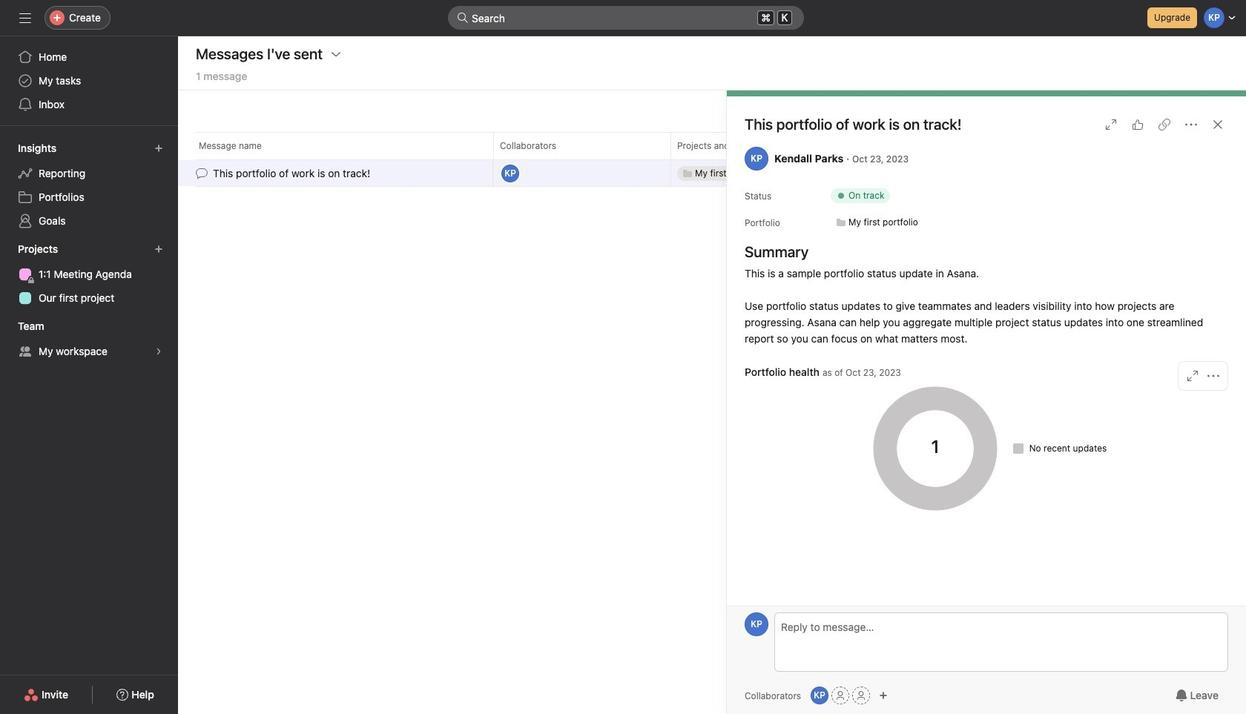 Task type: vqa. For each thing, say whether or not it's contained in the screenshot.
GLOBAL 'element' on the top
yes



Task type: describe. For each thing, give the bounding box(es) containing it.
copy link image
[[1159, 119, 1170, 131]]

0 likes. click to like this task image
[[1132, 119, 1144, 131]]

projects element
[[0, 236, 178, 313]]

Search tasks, projects, and more text field
[[448, 6, 804, 30]]

full screen image
[[1105, 119, 1117, 131]]

2 column header from the left
[[493, 132, 675, 159]]

prominent image
[[457, 12, 469, 24]]

1 column header from the left
[[196, 132, 498, 159]]

0 horizontal spatial add or remove collaborators image
[[811, 687, 829, 705]]



Task type: locate. For each thing, give the bounding box(es) containing it.
tree grid
[[178, 158, 903, 188]]

hide sidebar image
[[19, 12, 31, 24]]

actions image
[[330, 48, 342, 60]]

None field
[[448, 6, 804, 30]]

add or remove collaborators image
[[811, 687, 829, 705], [879, 691, 888, 700]]

view chart image
[[1187, 370, 1199, 382]]

1 horizontal spatial add or remove collaborators image
[[879, 691, 888, 700]]

close this status update image
[[1212, 119, 1224, 131]]

column header
[[196, 132, 498, 159], [493, 132, 675, 159]]

see details, my workspace image
[[154, 347, 163, 356]]

global element
[[0, 36, 178, 125]]

open user profile image
[[745, 613, 768, 636]]

row
[[178, 132, 903, 159], [178, 158, 903, 188], [196, 159, 884, 160]]

insights element
[[0, 135, 178, 236]]

conversation name for this portfolio of work is on track! cell
[[178, 159, 493, 187]]

new project or portfolio image
[[154, 245, 163, 254]]

teams element
[[0, 313, 178, 366]]

cell
[[670, 159, 848, 187]]

more actions image
[[1185, 119, 1197, 131]]

new insights image
[[154, 144, 163, 153]]



